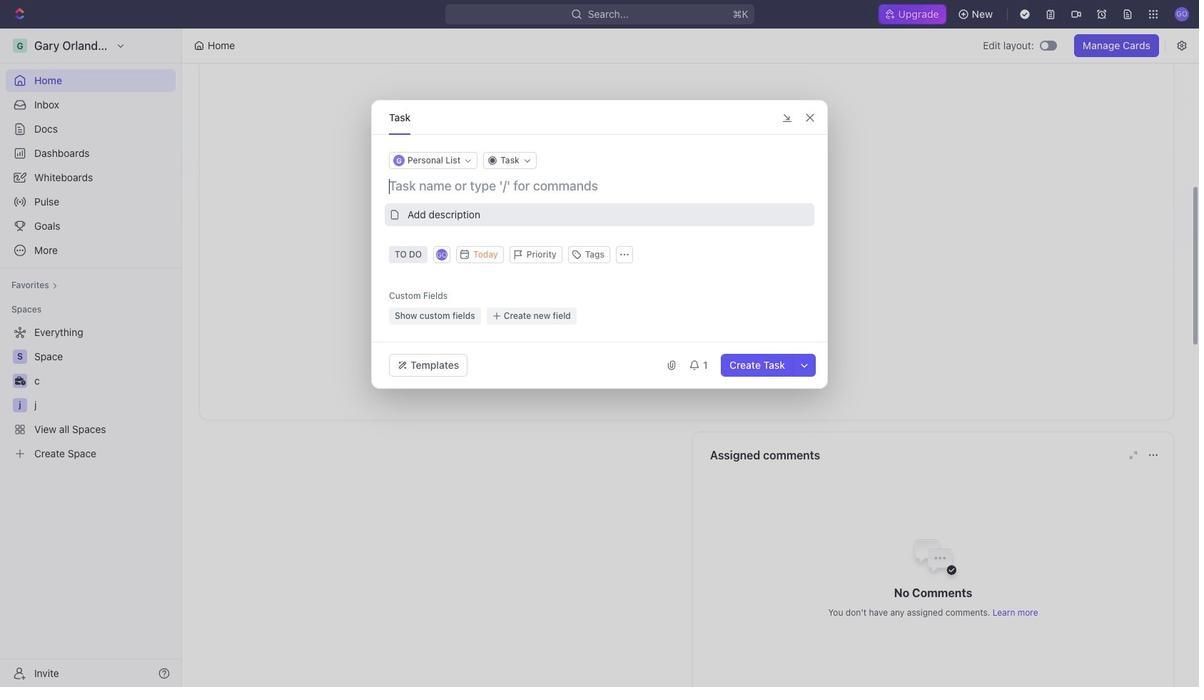 Task type: locate. For each thing, give the bounding box(es) containing it.
tree inside sidebar 'navigation'
[[6, 321, 176, 466]]

tree
[[6, 321, 176, 466]]

dialog
[[371, 100, 829, 389]]

Task name or type '/' for commands text field
[[389, 178, 814, 195]]



Task type: describe. For each thing, give the bounding box(es) containing it.
sidebar navigation
[[0, 29, 182, 688]]



Task type: vqa. For each thing, say whether or not it's contained in the screenshot.
tree
yes



